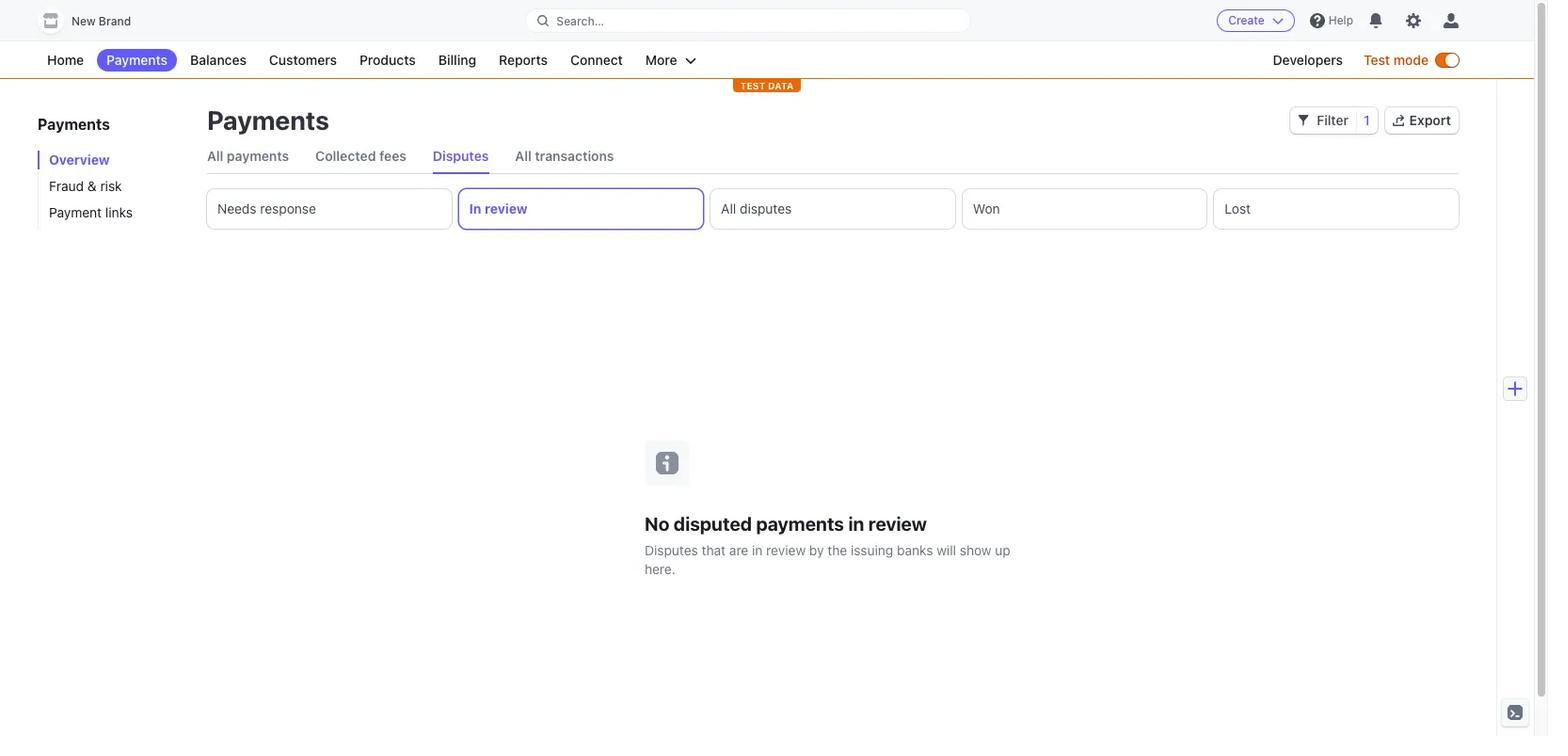 Task type: locate. For each thing, give the bounding box(es) containing it.
all left "disputes"
[[721, 201, 736, 217]]

needs
[[217, 201, 257, 217]]

2 horizontal spatial review
[[869, 513, 927, 534]]

0 horizontal spatial in
[[752, 542, 763, 558]]

all disputes
[[721, 201, 792, 217]]

in up "issuing" at the right bottom of page
[[849, 513, 865, 534]]

in review button
[[459, 189, 703, 229]]

2 horizontal spatial all
[[721, 201, 736, 217]]

1
[[1364, 112, 1370, 128]]

by
[[810, 542, 824, 558]]

response
[[260, 201, 316, 217]]

show
[[960, 542, 992, 558]]

payments
[[106, 52, 168, 68], [207, 104, 329, 136], [38, 116, 110, 133]]

balances
[[190, 52, 247, 68]]

0 vertical spatial payments
[[227, 148, 289, 164]]

0 vertical spatial review
[[485, 201, 528, 217]]

more
[[646, 52, 677, 68]]

all transactions
[[515, 148, 614, 164]]

in right are
[[752, 542, 763, 558]]

in
[[469, 201, 482, 217]]

2 tab list from the top
[[207, 189, 1459, 229]]

all for all disputes
[[721, 201, 736, 217]]

1 horizontal spatial all
[[515, 148, 532, 164]]

disputes
[[740, 201, 792, 217]]

create
[[1229, 13, 1265, 27]]

customers
[[269, 52, 337, 68]]

lost button
[[1215, 189, 1459, 229]]

1 vertical spatial payments
[[756, 513, 844, 534]]

0 horizontal spatial review
[[485, 201, 528, 217]]

1 horizontal spatial review
[[766, 542, 806, 558]]

disputes up in
[[433, 148, 489, 164]]

payments up needs response
[[227, 148, 289, 164]]

products link
[[350, 49, 425, 72]]

test
[[741, 80, 766, 91]]

all
[[207, 148, 223, 164], [515, 148, 532, 164], [721, 201, 736, 217]]

won
[[973, 201, 1000, 217]]

1 vertical spatial tab list
[[207, 189, 1459, 229]]

payments down brand at the left top of the page
[[106, 52, 168, 68]]

home
[[47, 52, 84, 68]]

billing
[[438, 52, 476, 68]]

collected fees
[[316, 148, 407, 164]]

products
[[360, 52, 416, 68]]

disputed
[[674, 513, 752, 534]]

links
[[105, 204, 133, 220]]

payments
[[227, 148, 289, 164], [756, 513, 844, 534]]

disputes up here.
[[645, 542, 698, 558]]

in
[[849, 513, 865, 534], [752, 542, 763, 558]]

will
[[937, 542, 956, 558]]

fraud
[[49, 178, 84, 194]]

1 horizontal spatial payments
[[756, 513, 844, 534]]

1 horizontal spatial in
[[849, 513, 865, 534]]

review up banks
[[869, 513, 927, 534]]

0 horizontal spatial all
[[207, 148, 223, 164]]

all inside button
[[721, 201, 736, 217]]

issuing
[[851, 542, 894, 558]]

up
[[995, 542, 1011, 558]]

disputes inside no disputed payments in review disputes that are in review by the issuing banks will show up here.
[[645, 542, 698, 558]]

new
[[72, 14, 96, 28]]

1 tab list from the top
[[207, 139, 1459, 174]]

new brand button
[[38, 8, 150, 34]]

1 horizontal spatial disputes
[[645, 542, 698, 558]]

won button
[[963, 189, 1207, 229]]

tab list
[[207, 139, 1459, 174], [207, 189, 1459, 229]]

all payments link
[[207, 139, 289, 173]]

all up needs
[[207, 148, 223, 164]]

overview link
[[38, 151, 188, 169]]

review
[[485, 201, 528, 217], [869, 513, 927, 534], [766, 542, 806, 558]]

home link
[[38, 49, 93, 72]]

review right in
[[485, 201, 528, 217]]

disputes
[[433, 148, 489, 164], [645, 542, 698, 558]]

payment links link
[[38, 203, 188, 222]]

no disputed payments in review disputes that are in review by the issuing banks will show up here.
[[645, 513, 1011, 577]]

1 vertical spatial disputes
[[645, 542, 698, 558]]

0 horizontal spatial disputes
[[433, 148, 489, 164]]

0 vertical spatial tab list
[[207, 139, 1459, 174]]

help
[[1329, 13, 1354, 27]]

review left the by
[[766, 542, 806, 558]]

0 horizontal spatial payments
[[227, 148, 289, 164]]

all left transactions
[[515, 148, 532, 164]]

payments up the by
[[756, 513, 844, 534]]

more button
[[636, 49, 706, 72]]

filter
[[1317, 112, 1349, 128]]

fees
[[379, 148, 407, 164]]



Task type: describe. For each thing, give the bounding box(es) containing it.
balances link
[[181, 49, 256, 72]]

payment
[[49, 204, 102, 220]]

payments link
[[97, 49, 177, 72]]

banks
[[897, 542, 933, 558]]

connect link
[[561, 49, 632, 72]]

Search… search field
[[527, 9, 970, 32]]

payment links
[[49, 204, 133, 220]]

brand
[[99, 14, 131, 28]]

payments up 'all payments'
[[207, 104, 329, 136]]

create button
[[1217, 9, 1295, 32]]

collected
[[316, 148, 376, 164]]

are
[[729, 542, 749, 558]]

payments inside payments link
[[106, 52, 168, 68]]

disputes link
[[433, 139, 489, 173]]

all payments
[[207, 148, 289, 164]]

review inside button
[[485, 201, 528, 217]]

needs response button
[[207, 189, 451, 229]]

lost
[[1225, 201, 1251, 217]]

the
[[828, 542, 847, 558]]

all disputes button
[[711, 189, 955, 229]]

0 vertical spatial disputes
[[433, 148, 489, 164]]

export
[[1410, 112, 1452, 128]]

test data
[[741, 80, 794, 91]]

all transactions link
[[515, 139, 614, 173]]

risk
[[100, 178, 122, 194]]

developers link
[[1264, 49, 1353, 72]]

collected fees link
[[316, 139, 407, 173]]

all for all transactions
[[515, 148, 532, 164]]

payments inside no disputed payments in review disputes that are in review by the issuing banks will show up here.
[[756, 513, 844, 534]]

connect
[[570, 52, 623, 68]]

in review
[[469, 201, 528, 217]]

tab list containing needs response
[[207, 189, 1459, 229]]

search…
[[557, 14, 604, 28]]

test
[[1364, 52, 1390, 68]]

fraud & risk
[[49, 178, 122, 194]]

reports link
[[490, 49, 557, 72]]

billing link
[[429, 49, 486, 72]]

1 vertical spatial review
[[869, 513, 927, 534]]

needs response
[[217, 201, 316, 217]]

reports
[[499, 52, 548, 68]]

mode
[[1394, 52, 1429, 68]]

data
[[768, 80, 794, 91]]

no
[[645, 513, 670, 534]]

all for all payments
[[207, 148, 223, 164]]

test mode
[[1364, 52, 1429, 68]]

0 vertical spatial in
[[849, 513, 865, 534]]

help button
[[1303, 6, 1361, 36]]

tab list containing all payments
[[207, 139, 1459, 174]]

transactions
[[535, 148, 614, 164]]

that
[[702, 542, 726, 558]]

customers link
[[260, 49, 346, 72]]

svg image
[[1298, 115, 1310, 126]]

2 vertical spatial review
[[766, 542, 806, 558]]

1 vertical spatial in
[[752, 542, 763, 558]]

Search… text field
[[527, 9, 970, 32]]

export button
[[1385, 107, 1459, 134]]

new brand
[[72, 14, 131, 28]]

&
[[87, 178, 97, 194]]

fraud & risk link
[[38, 177, 188, 196]]

overview
[[49, 152, 110, 168]]

payments up overview
[[38, 116, 110, 133]]

developers
[[1273, 52, 1343, 68]]

here.
[[645, 561, 676, 577]]



Task type: vqa. For each thing, say whether or not it's contained in the screenshot.
the Developers
yes



